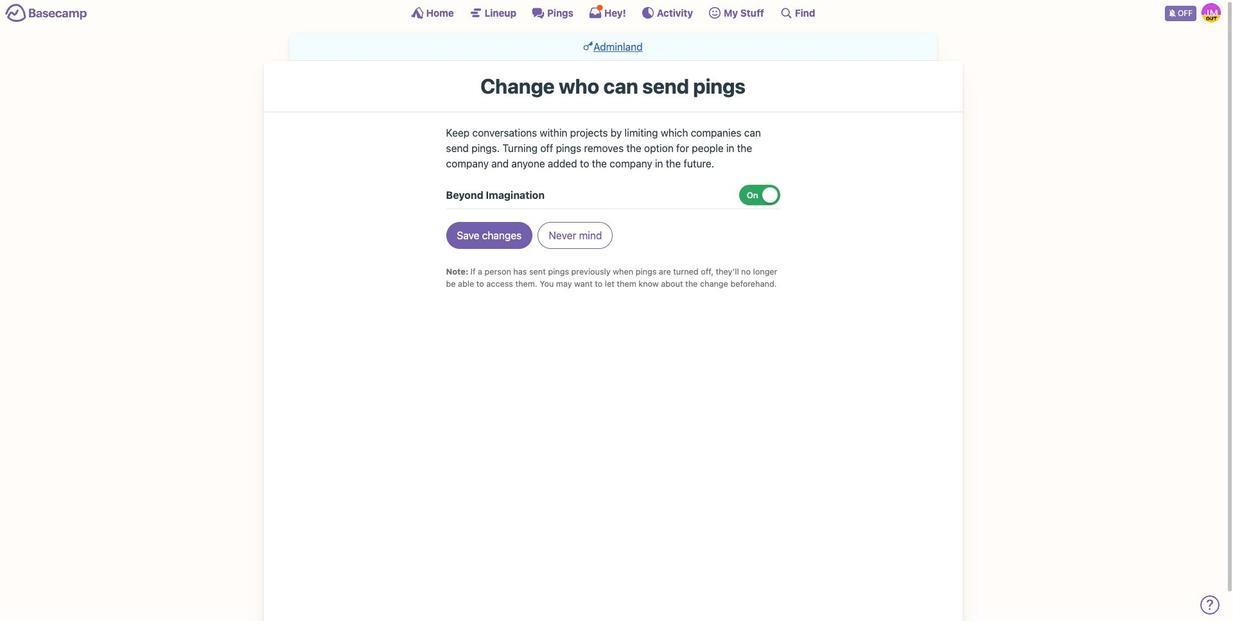 Task type: describe. For each thing, give the bounding box(es) containing it.
jer mill image
[[1202, 3, 1221, 22]]

switch accounts image
[[5, 3, 87, 23]]

keyboard shortcut: ⌘ + / image
[[780, 6, 793, 19]]

main element
[[0, 0, 1226, 25]]



Task type: locate. For each thing, give the bounding box(es) containing it.
None submit
[[446, 222, 533, 249]]



Task type: vqa. For each thing, say whether or not it's contained in the screenshot.
SWITCH ACCOUNTS image
yes



